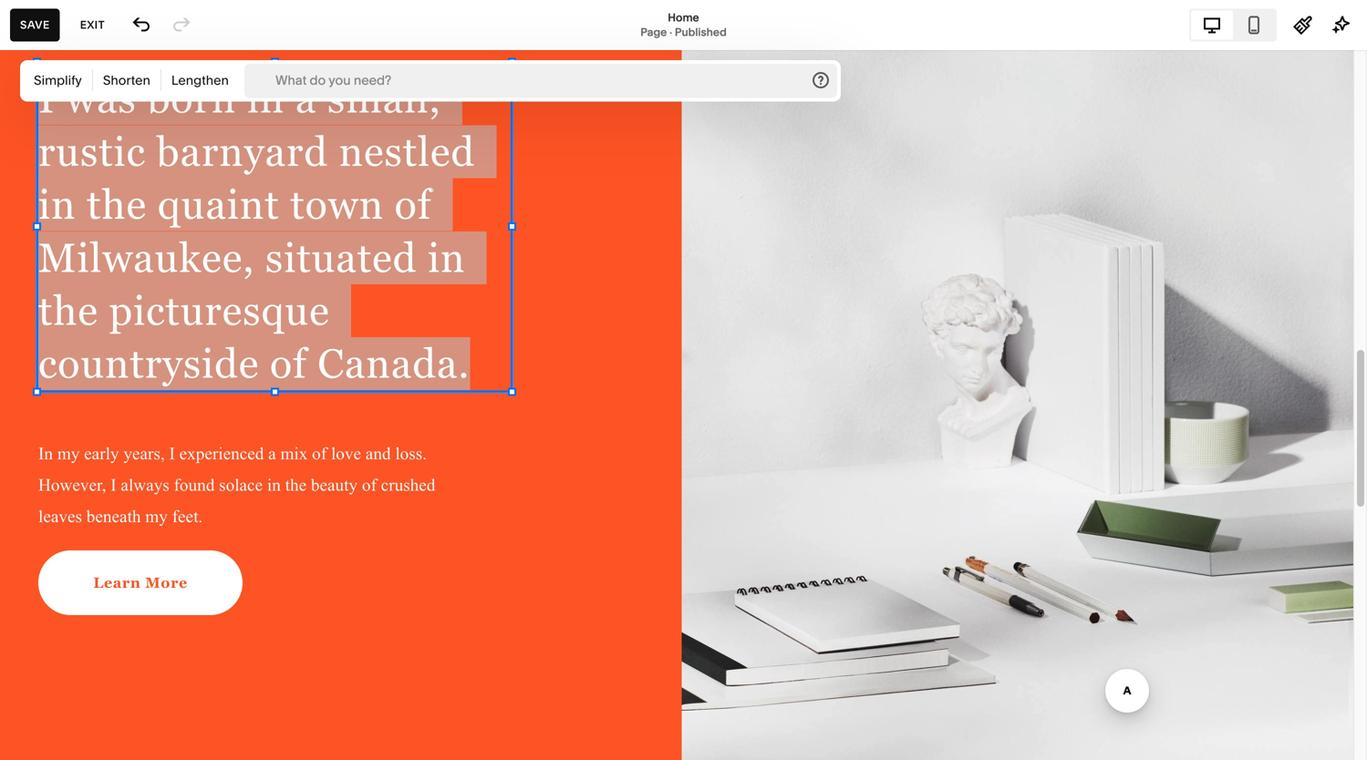 Task type: describe. For each thing, give the bounding box(es) containing it.
settings link
[[30, 606, 202, 627]]

save
[[20, 18, 50, 31]]

contacts
[[30, 210, 93, 228]]

lengthen button
[[161, 64, 239, 97]]

asset library
[[30, 575, 121, 592]]

simplify button
[[24, 64, 92, 97]]

asset
[[30, 575, 70, 592]]

lengthen
[[171, 73, 229, 88]]

scheduling
[[30, 275, 109, 293]]

website
[[30, 113, 87, 131]]

marketing
[[30, 178, 101, 196]]

simplify
[[34, 73, 82, 88]]

shorten button
[[93, 64, 160, 97]]

marketing link
[[30, 177, 202, 198]]

·
[[670, 26, 672, 39]]



Task type: locate. For each thing, give the bounding box(es) containing it.
exit button
[[70, 9, 115, 41]]

home page · published
[[640, 11, 727, 39]]

shorten
[[103, 73, 150, 88]]

selling
[[30, 145, 77, 163]]

contacts link
[[30, 209, 202, 231]]

scheduling link
[[30, 274, 202, 295]]

exit
[[80, 18, 105, 31]]

published
[[675, 26, 727, 39]]

save button
[[10, 9, 60, 41]]

selling link
[[30, 145, 202, 166]]

website link
[[30, 112, 202, 134]]

analytics
[[30, 243, 94, 260]]

asset library link
[[30, 574, 202, 595]]

library
[[73, 575, 121, 592]]

settings
[[30, 607, 87, 625]]

tab list
[[1191, 10, 1275, 40]]

home
[[668, 11, 699, 24]]

What do you need? text field
[[275, 70, 794, 90]]

analytics link
[[30, 242, 202, 263]]

page
[[640, 26, 667, 39]]



